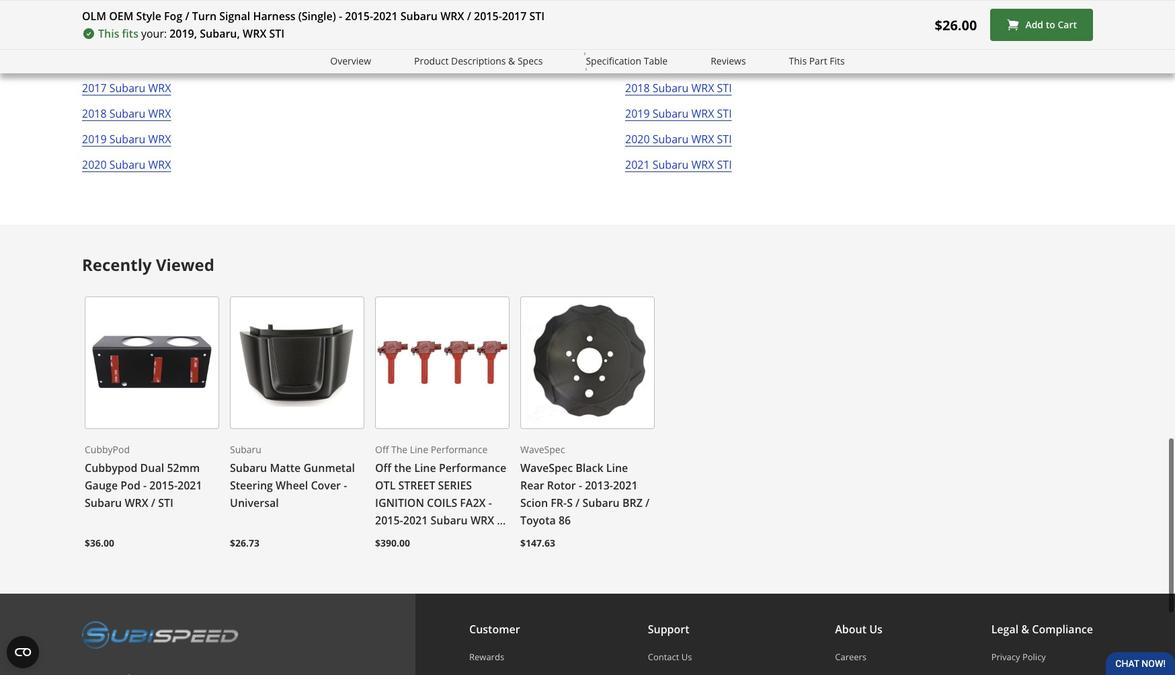 Task type: locate. For each thing, give the bounding box(es) containing it.
0 vertical spatial 2017
[[502, 9, 527, 24]]

product
[[414, 54, 449, 67]]

0 vertical spatial &
[[508, 54, 515, 67]]

wrx up 'product'
[[441, 9, 464, 24]]

2020 down 2019 subaru wrx sti link on the right
[[625, 132, 650, 146]]

2017 subaru wrx sti link
[[625, 54, 732, 79]]

2020
[[625, 132, 650, 146], [82, 157, 107, 172]]

2 wavespec from the top
[[520, 460, 573, 475]]

/ right fog
[[185, 9, 189, 24]]

2 horizontal spatial 2017
[[625, 55, 650, 70]]

toyota
[[520, 513, 556, 528]]

2019 subaru wrx
[[82, 132, 171, 146]]

0 horizontal spatial 2018
[[82, 106, 107, 121]]

subaru inside '2017 subaru wrx' link
[[109, 81, 145, 95]]

wrx down "2017 subaru wrx sti" link
[[692, 81, 714, 95]]

us right contact
[[682, 651, 692, 663]]

0 horizontal spatial &
[[508, 54, 515, 67]]

2017 inside "2017 subaru wrx sti" link
[[625, 55, 650, 70]]

0 horizontal spatial line
[[410, 443, 428, 456]]

2017 for 2017 subaru wrx
[[82, 81, 107, 95]]

wrx for 2017 subaru wrx
[[148, 81, 171, 95]]

2015 subaru wrx link
[[82, 28, 171, 54]]

style
[[136, 9, 161, 24]]

subispeed logo image
[[82, 621, 239, 649]]

this left part
[[789, 54, 807, 67]]

subaru inside wavespec wavespec black line rear rotor - 2013-2021 scion fr-s / subaru brz / toyota 86
[[583, 495, 620, 510]]

overview
[[330, 54, 371, 67]]

1 wavespec from the top
[[520, 443, 565, 456]]

sti up specs on the left of page
[[530, 9, 545, 24]]

this
[[98, 26, 119, 41], [789, 54, 807, 67]]

wrx down the 2018 subaru wrx sti link in the right top of the page
[[692, 106, 714, 121]]

0 horizontal spatial 2020
[[82, 157, 107, 172]]

cubbypod
[[85, 443, 130, 456]]

2019,
[[170, 26, 197, 41]]

legal & compliance
[[992, 622, 1093, 637]]

/ down dual
[[151, 495, 155, 510]]

sti down dual
[[158, 495, 173, 510]]

2017 for 2017 subaru wrx sti
[[625, 55, 650, 70]]

wrx down 2019 subaru wrx sti link on the right
[[692, 132, 714, 146]]

0 horizontal spatial this
[[98, 26, 119, 41]]

olm oem style fog / turn signal harness (single) - 2015-2021 subaru wrx / 2015-2017 sti
[[82, 9, 545, 24]]

subaru inside "2020 subaru wrx" link
[[109, 157, 145, 172]]

signal
[[219, 9, 250, 24]]

subaru inside "2017 subaru wrx sti" link
[[653, 55, 689, 70]]

2019 subaru wrx sti link
[[625, 105, 732, 130]]

1 vertical spatial this
[[789, 54, 807, 67]]

this down oem
[[98, 26, 119, 41]]

2021
[[373, 9, 398, 24], [625, 157, 650, 172], [178, 478, 202, 493], [613, 478, 638, 493]]

harness
[[253, 9, 296, 24]]

wrx
[[441, 9, 464, 24], [243, 26, 267, 41], [148, 29, 171, 44], [692, 55, 714, 70], [148, 81, 171, 95], [692, 81, 714, 95], [148, 106, 171, 121], [692, 106, 714, 121], [148, 132, 171, 146], [692, 132, 714, 146], [148, 157, 171, 172], [692, 157, 714, 172], [125, 495, 148, 510]]

subaru for 2017 subaru wrx sti
[[653, 55, 689, 70]]

dual
[[140, 460, 164, 475]]

0 vertical spatial 2020
[[625, 132, 650, 146]]

wrx for 2020 subaru wrx
[[148, 157, 171, 172]]

1 horizontal spatial line
[[606, 460, 628, 475]]

specs
[[518, 54, 543, 67]]

- inside subaru subaru matte gunmetal steering wheel cover - universal
[[344, 478, 347, 493]]

wavespec
[[520, 443, 565, 456], [520, 460, 573, 475]]

contact
[[648, 651, 679, 663]]

subaru inside "2020 subaru wrx sti" link
[[653, 132, 689, 146]]

2015-
[[345, 9, 373, 24], [474, 9, 502, 24], [149, 478, 178, 493]]

2018
[[625, 81, 650, 95], [82, 106, 107, 121]]

cart
[[1058, 18, 1077, 31]]

0 vertical spatial wavespec
[[520, 443, 565, 456]]

part
[[809, 54, 828, 67]]

1 vertical spatial 2017
[[625, 55, 650, 70]]

off the line performance
[[375, 443, 488, 456]]

- right pod
[[143, 478, 147, 493]]

& right legal
[[1022, 622, 1030, 637]]

2018 for 2018 subaru wrx
[[82, 106, 107, 121]]

1 vertical spatial &
[[1022, 622, 1030, 637]]

subaru for 2015 subaru wrx
[[109, 29, 145, 44]]

2017 inside '2017 subaru wrx' link
[[82, 81, 107, 95]]

subaru for subaru subaru matte gunmetal steering wheel cover - universal
[[230, 460, 267, 475]]

wrx for 2015 subaru wrx
[[148, 29, 171, 44]]

1 vertical spatial 2018
[[82, 106, 107, 121]]

otlssfa2x-4 off the line performance otl street series ignition coils fa2x - 2015-2020 subaru wrx / 2013-2020 frs / brz / 86, image
[[375, 296, 510, 429]]

subaru for 2017 subaru wrx
[[109, 81, 145, 95]]

subaru inside 2015 subaru wrx link
[[109, 29, 145, 44]]

2018 subaru wrx sti link
[[625, 79, 732, 105]]

subaru for 2019 subaru wrx
[[109, 132, 145, 146]]

privacy
[[992, 651, 1020, 663]]

subaru inside the 2018 subaru wrx link
[[109, 106, 145, 121]]

this part fits link
[[789, 54, 845, 69]]

$147.63
[[520, 536, 555, 549]]

2 vertical spatial 2017
[[82, 81, 107, 95]]

rewards link
[[469, 651, 539, 663]]

2018 subaru wrx link
[[82, 105, 171, 130]]

us right about
[[870, 622, 883, 637]]

1 horizontal spatial this
[[789, 54, 807, 67]]

subaru inside 2019 subaru wrx link
[[109, 132, 145, 146]]

1 vertical spatial 2020
[[82, 157, 107, 172]]

0 vertical spatial this
[[98, 26, 119, 41]]

1 horizontal spatial 2015-
[[345, 9, 373, 24]]

customer
[[469, 622, 520, 637]]

wrx up 2018 subaru wrx sti
[[692, 55, 714, 70]]

2021 subaru wrx sti link
[[625, 156, 732, 181]]

cover
[[311, 478, 341, 493]]

gunmetal
[[304, 460, 355, 475]]

wrx down "2020 subaru wrx sti" link
[[692, 157, 714, 172]]

turn
[[192, 9, 217, 24]]

1 vertical spatial 2019
[[82, 132, 107, 146]]

2019 down the 2018 subaru wrx link
[[82, 132, 107, 146]]

2021 inside cubbypod cubbypod dual 52mm gauge pod - 2015-2021 subaru wrx / sti
[[178, 478, 202, 493]]

1 horizontal spatial 2017
[[502, 9, 527, 24]]

0 horizontal spatial us
[[682, 651, 692, 663]]

1 horizontal spatial 2018
[[625, 81, 650, 95]]

contact us
[[648, 651, 692, 663]]

2015- down dual
[[149, 478, 178, 493]]

subaru inside the 2018 subaru wrx sti link
[[653, 81, 689, 95]]

0 vertical spatial 2019
[[625, 106, 650, 121]]

2 horizontal spatial 2015-
[[474, 9, 502, 24]]

2018 down specification table link
[[625, 81, 650, 95]]

- inside cubbypod cubbypod dual 52mm gauge pod - 2015-2021 subaru wrx / sti
[[143, 478, 147, 493]]

subaru for 2020 subaru wrx sti
[[653, 132, 689, 146]]

2019
[[625, 106, 650, 121], [82, 132, 107, 146]]

2020 subaru wrx link
[[82, 156, 171, 181]]

2021 subaru wrx sti
[[625, 157, 732, 172]]

2020 down 2019 subaru wrx link
[[82, 157, 107, 172]]

table
[[644, 54, 668, 67]]

scion
[[520, 495, 548, 510]]

cubcp025200w 15-20 wrx & sti cubbypod dual 52mm gauge pod, image
[[85, 296, 219, 429]]

1 horizontal spatial 2019
[[625, 106, 650, 121]]

line
[[410, 443, 428, 456], [606, 460, 628, 475]]

this for this part fits
[[789, 54, 807, 67]]

0 vertical spatial 2018
[[625, 81, 650, 95]]

subaru,
[[200, 26, 240, 41]]

specification table
[[586, 54, 668, 67]]

wrx up 2018 subaru wrx
[[148, 81, 171, 95]]

/
[[185, 9, 189, 24], [467, 9, 471, 24], [151, 495, 155, 510], [576, 495, 580, 510], [646, 495, 650, 510]]

matte
[[270, 460, 301, 475]]

0 horizontal spatial 2019
[[82, 132, 107, 146]]

1 vertical spatial us
[[682, 651, 692, 663]]

2019 down the 2018 subaru wrx sti link in the right top of the page
[[625, 106, 650, 121]]

2015- up descriptions
[[474, 9, 502, 24]]

subaru subaru matte gunmetal steering wheel cover - universal
[[230, 443, 355, 510]]

fr-
[[551, 495, 567, 510]]

1 horizontal spatial us
[[870, 622, 883, 637]]

wrx for 2019 subaru wrx sti
[[692, 106, 714, 121]]

-
[[339, 9, 342, 24], [143, 478, 147, 493], [344, 478, 347, 493], [579, 478, 582, 493]]

- left 2013-
[[579, 478, 582, 493]]

line up 2013-
[[606, 460, 628, 475]]

2019 for 2019 subaru wrx sti
[[625, 106, 650, 121]]

support
[[648, 622, 690, 637]]

2020 for 2020 subaru wrx
[[82, 157, 107, 172]]

wrx down '2017 subaru wrx' link
[[148, 106, 171, 121]]

sti down "2020 subaru wrx sti" link
[[717, 157, 732, 172]]

0 horizontal spatial 2015-
[[149, 478, 178, 493]]

1 vertical spatial line
[[606, 460, 628, 475]]

2020 subaru wrx sti link
[[625, 130, 732, 156]]

86
[[559, 513, 571, 528]]

2013-
[[585, 478, 613, 493]]

2018 down '2017 subaru wrx' link
[[82, 106, 107, 121]]

- inside wavespec wavespec black line rear rotor - 2013-2021 scion fr-s / subaru brz / toyota 86
[[579, 478, 582, 493]]

wrx down "style"
[[148, 29, 171, 44]]

/ inside cubbypod cubbypod dual 52mm gauge pod - 2015-2021 subaru wrx / sti
[[151, 495, 155, 510]]

subaru inside 2021 subaru wrx sti link
[[653, 157, 689, 172]]

0 horizontal spatial 2017
[[82, 81, 107, 95]]

subaru for 2018 subaru wrx
[[109, 106, 145, 121]]

us
[[870, 622, 883, 637], [682, 651, 692, 663]]

off
[[375, 443, 389, 456]]

your:
[[141, 26, 167, 41]]

& left specs on the left of page
[[508, 54, 515, 67]]

- right the 'cover'
[[344, 478, 347, 493]]

wrx down the 2018 subaru wrx link
[[148, 132, 171, 146]]

$390.00
[[375, 536, 410, 549]]

2015- right (single)
[[345, 9, 373, 24]]

$26.00
[[935, 16, 977, 34]]

0 vertical spatial us
[[870, 622, 883, 637]]

sti down the 2018 subaru wrx sti link in the right top of the page
[[717, 106, 732, 121]]

compliance
[[1032, 622, 1093, 637]]

sti inside cubbypod cubbypod dual 52mm gauge pod - 2015-2021 subaru wrx / sti
[[158, 495, 173, 510]]

1 horizontal spatial 2020
[[625, 132, 650, 146]]

line right the
[[410, 443, 428, 456]]

52mm
[[167, 460, 200, 475]]

this for this fits your: 2019, subaru, wrx sti
[[98, 26, 119, 41]]

2019 for 2019 subaru wrx
[[82, 132, 107, 146]]

1 vertical spatial wavespec
[[520, 460, 573, 475]]

wrx down 2019 subaru wrx link
[[148, 157, 171, 172]]

wrx down pod
[[125, 495, 148, 510]]

subaru inside 2019 subaru wrx sti link
[[653, 106, 689, 121]]

subaru for 2018 subaru wrx sti
[[653, 81, 689, 95]]

policy
[[1023, 651, 1046, 663]]

wrx for 2021 subaru wrx sti
[[692, 157, 714, 172]]

fog
[[164, 9, 182, 24]]



Task type: describe. For each thing, give the bounding box(es) containing it.
us for contact us
[[682, 651, 692, 663]]

/ right 's'
[[576, 495, 580, 510]]

2019 subaru wrx link
[[82, 130, 171, 156]]

wrx for 2018 subaru wrx
[[148, 106, 171, 121]]

wrx inside cubbypod cubbypod dual 52mm gauge pod - 2015-2021 subaru wrx / sti
[[125, 495, 148, 510]]

legal
[[992, 622, 1019, 637]]

about
[[835, 622, 867, 637]]

reviews
[[711, 54, 746, 67]]

subaru for 2021 subaru wrx sti
[[653, 157, 689, 172]]

wrx for 2020 subaru wrx sti
[[692, 132, 714, 146]]

1 horizontal spatial &
[[1022, 622, 1030, 637]]

product descriptions & specs
[[414, 54, 543, 67]]

rotor
[[547, 478, 576, 493]]

add to cart button
[[991, 9, 1093, 41]]

descriptions
[[451, 54, 506, 67]]

2017 subaru wrx
[[82, 81, 171, 95]]

gauge
[[85, 478, 118, 493]]

wrx for 2018 subaru wrx sti
[[692, 81, 714, 95]]

& inside product descriptions & specs link
[[508, 54, 515, 67]]

sti down reviews link
[[717, 81, 732, 95]]

fits
[[830, 54, 845, 67]]

subaru for 2020 subaru wrx
[[109, 157, 145, 172]]

steering
[[230, 478, 273, 493]]

careers link
[[835, 651, 883, 663]]

universal
[[230, 495, 279, 510]]

/ right brz
[[646, 495, 650, 510]]

line inside wavespec wavespec black line rear rotor - 2013-2021 scion fr-s / subaru brz / toyota 86
[[606, 460, 628, 475]]

0 vertical spatial line
[[410, 443, 428, 456]]

privacy policy link
[[992, 651, 1093, 663]]

2015- inside cubbypod cubbypod dual 52mm gauge pod - 2015-2021 subaru wrx / sti
[[149, 478, 178, 493]]

2017 subaru wrx link
[[82, 79, 171, 105]]

careers
[[835, 651, 867, 663]]

wavsub031bl wavespec black line rear rotor - 2013+ ft86, image
[[520, 296, 655, 429]]

2015 subaru wrx
[[82, 29, 171, 44]]

rewards
[[469, 651, 504, 663]]

to
[[1046, 18, 1056, 31]]

reviews link
[[711, 54, 746, 69]]

overview link
[[330, 54, 371, 69]]

cubbypod
[[85, 460, 137, 475]]

- right (single)
[[339, 9, 342, 24]]

wavespec wavespec black line rear rotor - 2013-2021 scion fr-s / subaru brz / toyota 86
[[520, 443, 650, 528]]

2019 subaru wrx sti
[[625, 106, 732, 121]]

2020 subaru wrx sti
[[625, 132, 732, 146]]

s
[[567, 495, 573, 510]]

this part fits
[[789, 54, 845, 67]]

the
[[391, 443, 408, 456]]

sub34342va030 subaru matte gunmetal steering wheel cover - 15+ wrx / 15+ sti, image
[[230, 296, 364, 429]]

contact us link
[[648, 651, 727, 663]]

add
[[1026, 18, 1044, 31]]

us for about us
[[870, 622, 883, 637]]

2017 subaru wrx sti
[[625, 55, 732, 70]]

2018 subaru wrx sti
[[625, 81, 732, 95]]

wrx for 2017 subaru wrx sti
[[692, 55, 714, 70]]

2020 subaru wrx
[[82, 157, 171, 172]]

2018 for 2018 subaru wrx sti
[[625, 81, 650, 95]]

sti down harness
[[269, 26, 285, 41]]

performance
[[431, 443, 488, 456]]

brz
[[623, 495, 643, 510]]

2015
[[82, 29, 107, 44]]

/ up product descriptions & specs
[[467, 9, 471, 24]]

product descriptions & specs link
[[414, 54, 543, 69]]

sti down 2019 subaru wrx sti link on the right
[[717, 132, 732, 146]]

2018 subaru wrx
[[82, 106, 171, 121]]

viewed
[[156, 253, 214, 276]]

olm
[[82, 9, 106, 24]]

wrx for 2019 subaru wrx
[[148, 132, 171, 146]]

oem
[[109, 9, 133, 24]]

sti up 2018 subaru wrx sti
[[717, 55, 732, 70]]

recently
[[82, 253, 152, 276]]

$36.00
[[85, 536, 114, 549]]

subaru for 2019 subaru wrx sti
[[653, 106, 689, 121]]

specification
[[586, 54, 642, 67]]

subaru inside cubbypod cubbypod dual 52mm gauge pod - 2015-2021 subaru wrx / sti
[[85, 495, 122, 510]]

this fits your: 2019, subaru, wrx sti
[[98, 26, 285, 41]]

wheel
[[276, 478, 308, 493]]

specification table link
[[586, 54, 668, 69]]

2020 for 2020 subaru wrx sti
[[625, 132, 650, 146]]

$26.73
[[230, 536, 260, 549]]

cubbypod cubbypod dual 52mm gauge pod - 2015-2021 subaru wrx / sti
[[85, 443, 202, 510]]

about us
[[835, 622, 883, 637]]

open widget image
[[7, 636, 39, 668]]

(single)
[[298, 9, 336, 24]]

2021 inside wavespec wavespec black line rear rotor - 2013-2021 scion fr-s / subaru brz / toyota 86
[[613, 478, 638, 493]]

add to cart
[[1026, 18, 1077, 31]]

wrx down harness
[[243, 26, 267, 41]]

recently viewed
[[82, 253, 214, 276]]

fits
[[122, 26, 138, 41]]



Task type: vqa. For each thing, say whether or not it's contained in the screenshot.
"Subaru BRZ"
no



